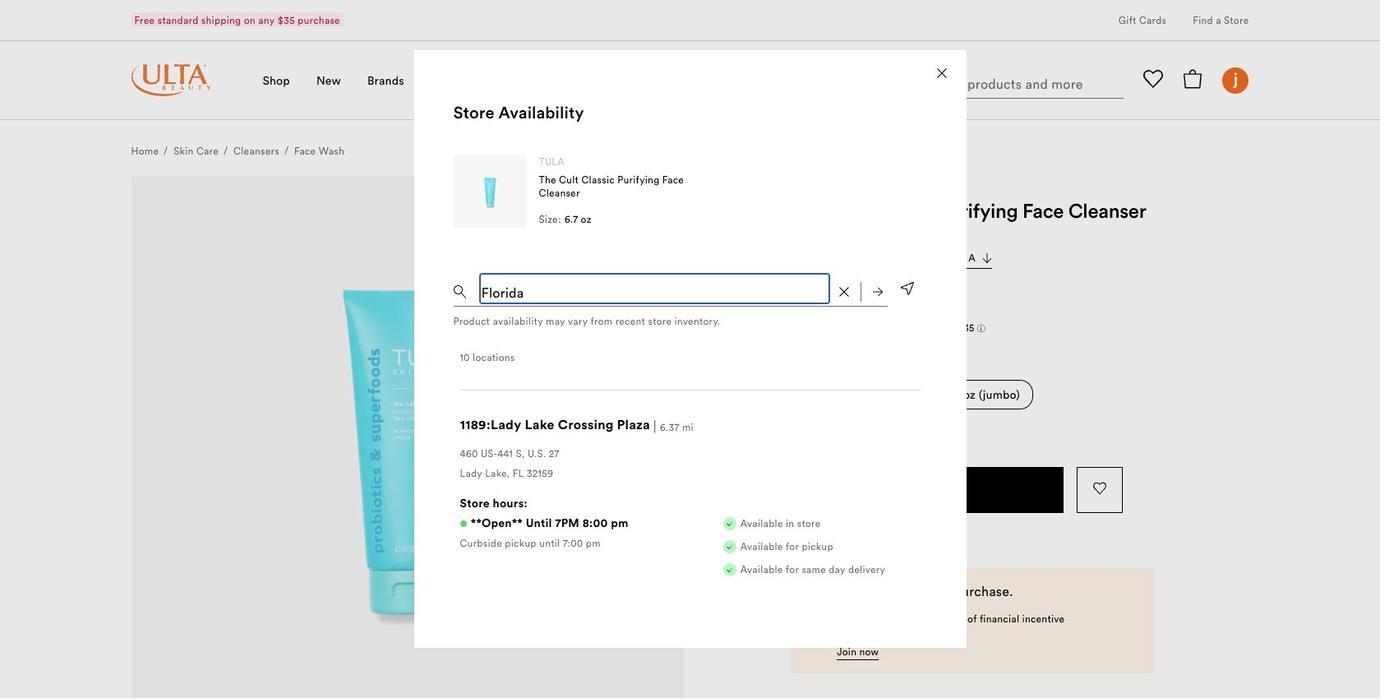 Task type: locate. For each thing, give the bounding box(es) containing it.
starfilled image
[[829, 254, 839, 264]]

current location selected image
[[901, 282, 914, 296]]

withiconright image
[[982, 253, 992, 263]]

None search field
[[894, 62, 1124, 102]]

status
[[453, 351, 927, 596]]

search for stores image
[[873, 287, 883, 297]]



Task type: describe. For each thing, give the bounding box(es) containing it.
0 items in bag image
[[1183, 69, 1203, 89]]

favorites icon image
[[1144, 69, 1164, 89]]

clear search image
[[839, 287, 849, 297]]

Search products and more search field
[[920, 66, 1119, 95]]

Search city, state, or ZIP search field
[[480, 274, 829, 303]]

close image
[[937, 68, 947, 78]]



Task type: vqa. For each thing, say whether or not it's contained in the screenshot.
0 Items in Bag 'image'
yes



